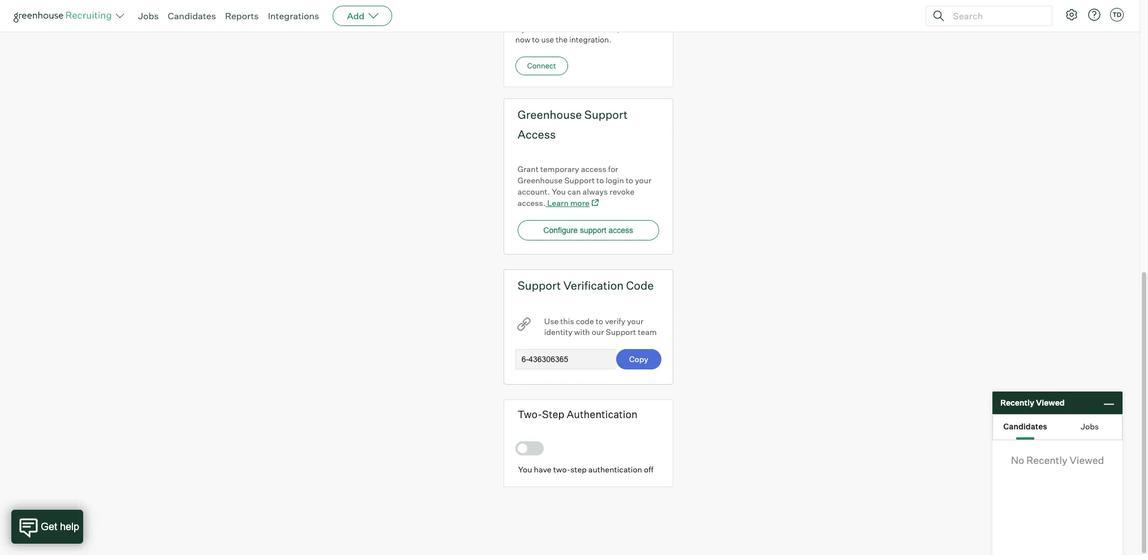 Task type: describe. For each thing, give the bounding box(es) containing it.
greenhouse inside grant temporary access for greenhouse support to login to your account. you can always revoke access.
[[518, 175, 563, 185]]

connect
[[527, 61, 556, 70]]

you inside grant temporary access for greenhouse support to login to your account. you can always revoke access.
[[552, 187, 566, 196]]

always
[[583, 187, 608, 196]]

checkmark image
[[520, 444, 529, 452]]

connect link
[[515, 56, 568, 75]]

0 horizontal spatial jobs
[[138, 10, 159, 22]]

integrations link
[[268, 10, 319, 22]]

reports link
[[225, 10, 259, 22]]

integrations
[[268, 10, 319, 22]]

no recently viewed
[[1011, 454, 1104, 466]]

1 vertical spatial use
[[541, 35, 554, 44]]

two-
[[553, 465, 570, 474]]

more
[[570, 198, 590, 207]]

to inside use this code to verify your identity with our support team
[[596, 316, 603, 326]]

greenhouse support access
[[518, 107, 628, 141]]

1 horizontal spatial candidates
[[1003, 421, 1047, 431]]

copy
[[629, 354, 648, 364]]

code
[[626, 278, 654, 292]]

if
[[515, 24, 520, 33]]

learn more link
[[546, 198, 599, 207]]

connect
[[621, 24, 651, 33]]

grant
[[518, 164, 539, 174]]

our
[[592, 327, 604, 337]]

support inside greenhouse support access
[[584, 107, 628, 121]]

add
[[347, 10, 365, 22]]

revoke
[[610, 187, 635, 196]]

td
[[1112, 11, 1122, 19]]

you
[[522, 24, 535, 33]]

to up revoke
[[626, 175, 633, 185]]

use this code to verify your identity with our support team
[[544, 316, 657, 337]]

step
[[542, 408, 565, 420]]

0 horizontal spatial candidates
[[168, 10, 216, 22]]

step
[[570, 465, 587, 474]]

tab list containing candidates
[[993, 415, 1122, 440]]

this
[[560, 316, 574, 326]]

with
[[574, 327, 590, 337]]

configure image
[[1065, 8, 1079, 22]]

off
[[644, 465, 653, 474]]

temporary
[[540, 164, 579, 174]]

1 vertical spatial recently
[[1027, 454, 1068, 466]]

now
[[515, 35, 530, 44]]

recently viewed
[[1000, 398, 1065, 408]]

you have two-step authentication off
[[518, 465, 653, 474]]

recruiter,
[[584, 24, 620, 33]]

for
[[608, 164, 618, 174]]

configure support access
[[543, 226, 633, 235]]

0 vertical spatial use
[[536, 24, 549, 33]]

support verification code
[[518, 278, 654, 292]]

to inside if you use linkedin recruiter, connect now to use the integration.
[[532, 35, 539, 44]]

td button
[[1110, 8, 1124, 22]]



Task type: vqa. For each thing, say whether or not it's contained in the screenshot.
Job setup
no



Task type: locate. For each thing, give the bounding box(es) containing it.
candidates down recently viewed
[[1003, 421, 1047, 431]]

0 horizontal spatial you
[[518, 465, 532, 474]]

jobs
[[138, 10, 159, 22], [1081, 421, 1099, 431]]

use right you
[[536, 24, 549, 33]]

viewed
[[1036, 398, 1065, 408], [1070, 454, 1104, 466]]

access
[[518, 127, 556, 141]]

0 vertical spatial greenhouse
[[518, 107, 582, 121]]

Search text field
[[950, 8, 1042, 24]]

1 greenhouse from the top
[[518, 107, 582, 121]]

tab list
[[993, 415, 1122, 440]]

1 horizontal spatial access
[[609, 226, 633, 235]]

to
[[532, 35, 539, 44], [596, 175, 604, 185], [626, 175, 633, 185], [596, 316, 603, 326]]

access.
[[518, 198, 546, 207]]

support inside grant temporary access for greenhouse support to login to your account. you can always revoke access.
[[564, 175, 595, 185]]

integration.
[[569, 35, 611, 44]]

learn more
[[547, 198, 590, 207]]

0 vertical spatial you
[[552, 187, 566, 196]]

support up "use"
[[518, 278, 561, 292]]

access for temporary
[[581, 164, 606, 174]]

jobs link
[[138, 10, 159, 22]]

account.
[[518, 187, 550, 196]]

support up 'for'
[[584, 107, 628, 121]]

access left 'for'
[[581, 164, 606, 174]]

0 vertical spatial candidates
[[168, 10, 216, 22]]

0 horizontal spatial viewed
[[1036, 398, 1065, 408]]

your right login
[[635, 175, 652, 185]]

no
[[1011, 454, 1024, 466]]

candidates link
[[168, 10, 216, 22]]

2 greenhouse from the top
[[518, 175, 563, 185]]

1 vertical spatial you
[[518, 465, 532, 474]]

identity
[[544, 327, 573, 337]]

you left have
[[518, 465, 532, 474]]

copy button
[[616, 349, 661, 369]]

greenhouse inside greenhouse support access
[[518, 107, 582, 121]]

support
[[580, 226, 606, 235]]

configure
[[543, 226, 578, 235]]

greenhouse
[[518, 107, 582, 121], [518, 175, 563, 185]]

your inside grant temporary access for greenhouse support to login to your account. you can always revoke access.
[[635, 175, 652, 185]]

grant temporary access for greenhouse support to login to your account. you can always revoke access.
[[518, 164, 652, 207]]

1 vertical spatial candidates
[[1003, 421, 1047, 431]]

authentication
[[567, 408, 638, 420]]

td button
[[1108, 6, 1126, 24]]

support up can
[[564, 175, 595, 185]]

to up our
[[596, 316, 603, 326]]

your inside use this code to verify your identity with our support team
[[627, 316, 644, 326]]

support inside use this code to verify your identity with our support team
[[606, 327, 636, 337]]

support
[[584, 107, 628, 121], [564, 175, 595, 185], [518, 278, 561, 292], [606, 327, 636, 337]]

to right now
[[532, 35, 539, 44]]

your
[[635, 175, 652, 185], [627, 316, 644, 326]]

access
[[581, 164, 606, 174], [609, 226, 633, 235]]

can
[[568, 187, 581, 196]]

1 vertical spatial greenhouse
[[518, 175, 563, 185]]

1 horizontal spatial you
[[552, 187, 566, 196]]

to up always
[[596, 175, 604, 185]]

you
[[552, 187, 566, 196], [518, 465, 532, 474]]

candidates
[[168, 10, 216, 22], [1003, 421, 1047, 431]]

linkedin
[[551, 24, 583, 33]]

0 vertical spatial recently
[[1000, 398, 1034, 408]]

authentication
[[588, 465, 642, 474]]

1 vertical spatial jobs
[[1081, 421, 1099, 431]]

have
[[534, 465, 552, 474]]

verification
[[563, 278, 624, 292]]

None text field
[[515, 349, 616, 369]]

two-step authentication
[[518, 408, 638, 420]]

use
[[544, 316, 559, 326]]

add button
[[333, 6, 392, 26]]

1 vertical spatial your
[[627, 316, 644, 326]]

access for support
[[609, 226, 633, 235]]

code
[[576, 316, 594, 326]]

recently
[[1000, 398, 1034, 408], [1027, 454, 1068, 466]]

login
[[606, 175, 624, 185]]

greenhouse up account.
[[518, 175, 563, 185]]

jobs up no recently viewed
[[1081, 421, 1099, 431]]

two-
[[518, 408, 542, 420]]

configure support access button
[[518, 220, 659, 240]]

0 vertical spatial your
[[635, 175, 652, 185]]

access inside grant temporary access for greenhouse support to login to your account. you can always revoke access.
[[581, 164, 606, 174]]

use
[[536, 24, 549, 33], [541, 35, 554, 44]]

if you use linkedin recruiter, connect now to use the integration.
[[515, 24, 651, 44]]

1 horizontal spatial jobs
[[1081, 421, 1099, 431]]

greenhouse recruiting image
[[14, 9, 115, 23]]

use left the
[[541, 35, 554, 44]]

access inside 'button'
[[609, 226, 633, 235]]

team
[[638, 327, 657, 337]]

learn
[[547, 198, 569, 207]]

0 vertical spatial viewed
[[1036, 398, 1065, 408]]

1 vertical spatial access
[[609, 226, 633, 235]]

reports
[[225, 10, 259, 22]]

jobs left candidates 'link'
[[138, 10, 159, 22]]

0 vertical spatial access
[[581, 164, 606, 174]]

greenhouse up access
[[518, 107, 582, 121]]

0 vertical spatial jobs
[[138, 10, 159, 22]]

0 horizontal spatial access
[[581, 164, 606, 174]]

candidates right 'jobs' "link"
[[168, 10, 216, 22]]

1 horizontal spatial viewed
[[1070, 454, 1104, 466]]

the
[[556, 35, 568, 44]]

your up team
[[627, 316, 644, 326]]

verify
[[605, 316, 625, 326]]

you up learn
[[552, 187, 566, 196]]

1 vertical spatial viewed
[[1070, 454, 1104, 466]]

support down verify
[[606, 327, 636, 337]]

access right support
[[609, 226, 633, 235]]



